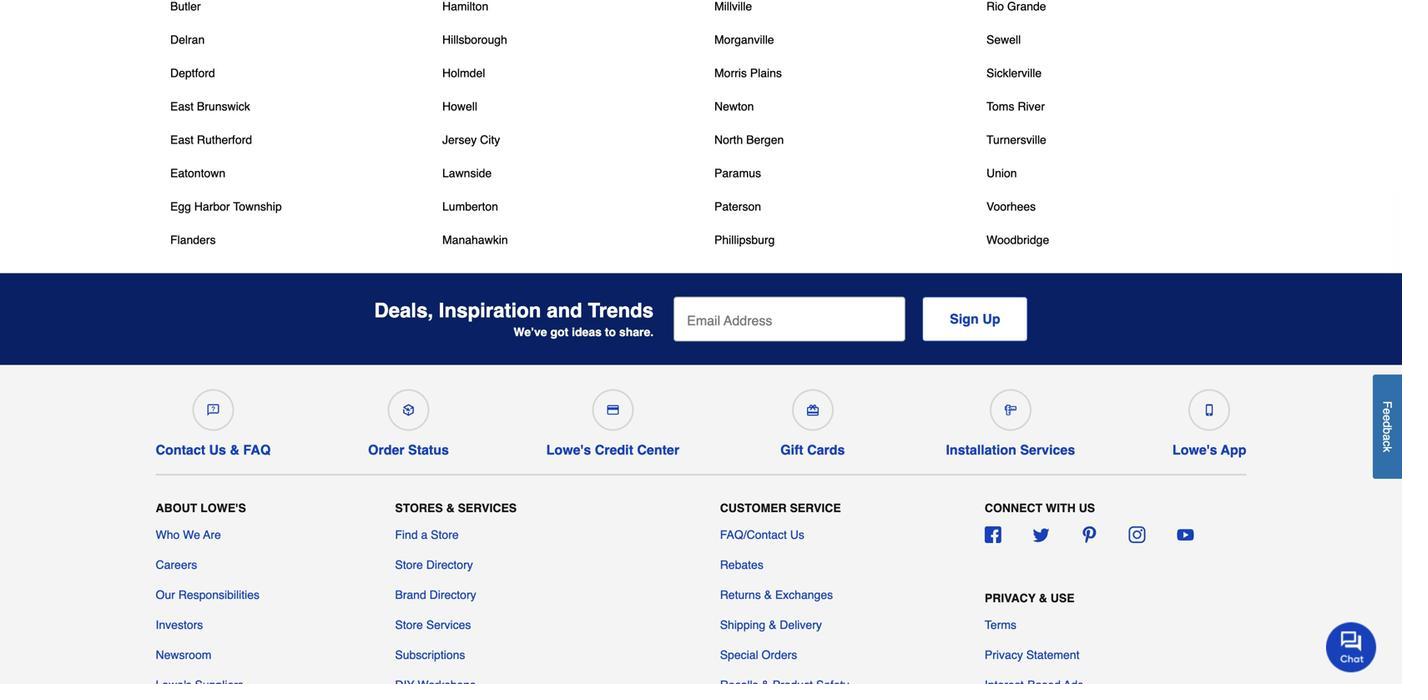 Task type: describe. For each thing, give the bounding box(es) containing it.
us for faq/contact
[[790, 528, 805, 542]]

holmdel
[[442, 66, 485, 80]]

faq
[[243, 442, 271, 458]]

deptford link
[[170, 65, 215, 81]]

phillipsburg link
[[715, 232, 775, 248]]

stores & services
[[395, 502, 517, 515]]

0 horizontal spatial lowe's
[[200, 502, 246, 515]]

& for returns & exchanges
[[764, 588, 772, 602]]

sign up button
[[922, 297, 1028, 342]]

about lowe's
[[156, 502, 246, 515]]

eatontown
[[170, 167, 226, 180]]

pinterest image
[[1081, 527, 1098, 543]]

egg harbor township
[[170, 200, 282, 213]]

bergen
[[746, 133, 784, 146]]

newsroom
[[156, 649, 212, 662]]

pickup image
[[403, 404, 414, 416]]

sewell
[[987, 33, 1021, 46]]

east rutherford link
[[170, 131, 252, 148]]

contact us & faq link
[[156, 383, 271, 458]]

rutherford
[[197, 133, 252, 146]]

contact
[[156, 442, 205, 458]]

brunswick
[[197, 100, 250, 113]]

got
[[550, 326, 569, 339]]

woodbridge link
[[987, 232, 1049, 248]]

delran
[[170, 33, 205, 46]]

flanders
[[170, 233, 216, 247]]

trends
[[588, 299, 654, 322]]

inspiration
[[439, 299, 541, 322]]

north bergen link
[[715, 131, 784, 148]]

Email Address email field
[[674, 297, 906, 342]]

returns
[[720, 588, 761, 602]]

installation services
[[946, 442, 1075, 458]]

city
[[480, 133, 500, 146]]

manahawkin link
[[442, 232, 508, 248]]

careers
[[156, 558, 197, 572]]

privacy for privacy & use
[[985, 592, 1036, 605]]

f e e d b a c k
[[1381, 401, 1394, 453]]

who we are
[[156, 528, 221, 542]]

shipping
[[720, 619, 766, 632]]

store for services
[[395, 619, 423, 632]]

manahawkin
[[442, 233, 508, 247]]

connect with us
[[985, 502, 1095, 515]]

woodbridge
[[987, 233, 1049, 247]]

privacy & use
[[985, 592, 1075, 605]]

sign up
[[950, 311, 1000, 327]]

union link
[[987, 165, 1017, 182]]

toms river
[[987, 100, 1045, 113]]

our responsibilities link
[[156, 587, 260, 603]]

order status
[[368, 442, 449, 458]]

paramus link
[[715, 165, 761, 182]]

sicklerville
[[987, 66, 1042, 80]]

orders
[[762, 649, 797, 662]]

gift card image
[[807, 404, 819, 416]]

twitter image
[[1033, 527, 1050, 543]]

delivery
[[780, 619, 822, 632]]

exchanges
[[775, 588, 833, 602]]

f e e d b a c k button
[[1373, 375, 1402, 479]]

lowe's for lowe's credit center
[[546, 442, 591, 458]]

newton link
[[715, 98, 754, 115]]

d
[[1381, 421, 1394, 428]]

lowe's for lowe's app
[[1173, 442, 1217, 458]]

services for store services
[[426, 619, 471, 632]]

lawnside link
[[442, 165, 492, 182]]

sewell link
[[987, 31, 1021, 48]]

find a store link
[[395, 527, 459, 543]]

app
[[1221, 442, 1247, 458]]

returns & exchanges link
[[720, 587, 833, 603]]

rebates link
[[720, 557, 764, 573]]

lawnside
[[442, 167, 492, 180]]

harbor
[[194, 200, 230, 213]]

lowe's app
[[1173, 442, 1247, 458]]

a inside button
[[1381, 434, 1394, 441]]

installation services link
[[946, 383, 1075, 458]]

order
[[368, 442, 404, 458]]

instagram image
[[1129, 527, 1146, 543]]

credit card image
[[607, 404, 619, 416]]

use
[[1051, 592, 1075, 605]]

facebook image
[[985, 527, 1002, 543]]

1 e from the top
[[1381, 408, 1394, 415]]

1 vertical spatial services
[[458, 502, 517, 515]]

morganville link
[[715, 31, 774, 48]]

dimensions image
[[1005, 404, 1017, 416]]

store for directory
[[395, 558, 423, 572]]

river
[[1018, 100, 1045, 113]]

we've
[[514, 326, 547, 339]]

faq/contact
[[720, 528, 787, 542]]

sicklerville link
[[987, 65, 1042, 81]]

special orders link
[[720, 647, 797, 664]]

1 vertical spatial a
[[421, 528, 428, 542]]

& inside contact us & faq link
[[230, 442, 240, 458]]

mobile image
[[1204, 404, 1216, 416]]

morris plains link
[[715, 65, 782, 81]]

& for stores & services
[[446, 502, 455, 515]]



Task type: locate. For each thing, give the bounding box(es) containing it.
shipping & delivery link
[[720, 617, 822, 634]]

lowe's up are
[[200, 502, 246, 515]]

lumberton link
[[442, 198, 498, 215]]

east down deptford
[[170, 100, 194, 113]]

& right stores
[[446, 502, 455, 515]]

2 e from the top
[[1381, 415, 1394, 421]]

stores
[[395, 502, 443, 515]]

f
[[1381, 401, 1394, 408]]

0 vertical spatial services
[[1020, 442, 1075, 458]]

responsibilities
[[178, 588, 260, 602]]

east for east rutherford
[[170, 133, 194, 146]]

find a store
[[395, 528, 459, 542]]

share.
[[619, 326, 654, 339]]

flanders link
[[170, 232, 216, 248]]

2 horizontal spatial lowe's
[[1173, 442, 1217, 458]]

service
[[790, 502, 841, 515]]

e up d
[[1381, 408, 1394, 415]]

find
[[395, 528, 418, 542]]

paramus
[[715, 167, 761, 180]]

howell
[[442, 100, 477, 113]]

k
[[1381, 447, 1394, 453]]

faq/contact us
[[720, 528, 805, 542]]

e
[[1381, 408, 1394, 415], [1381, 415, 1394, 421]]

us for contact
[[209, 442, 226, 458]]

store inside store directory link
[[395, 558, 423, 572]]

our responsibilities
[[156, 588, 260, 602]]

rebates
[[720, 558, 764, 572]]

lumberton
[[442, 200, 498, 213]]

hillsborough link
[[442, 31, 507, 48]]

turnersville
[[987, 133, 1047, 146]]

directory up 'brand directory'
[[426, 558, 473, 572]]

newton
[[715, 100, 754, 113]]

& for shipping & delivery
[[769, 619, 777, 632]]

& for privacy & use
[[1039, 592, 1047, 605]]

credit
[[595, 442, 633, 458]]

1 vertical spatial privacy
[[985, 649, 1023, 662]]

services up connect with us
[[1020, 442, 1075, 458]]

lowe's left app
[[1173, 442, 1217, 458]]

lowe's credit center link
[[546, 383, 679, 458]]

eatontown link
[[170, 165, 226, 182]]

egg harbor township link
[[170, 198, 282, 215]]

lowe's credit center
[[546, 442, 679, 458]]

0 vertical spatial us
[[209, 442, 226, 458]]

& inside shipping & delivery link
[[769, 619, 777, 632]]

0 horizontal spatial us
[[209, 442, 226, 458]]

east
[[170, 100, 194, 113], [170, 133, 194, 146]]

1 vertical spatial store
[[395, 558, 423, 572]]

us right the contact
[[209, 442, 226, 458]]

1 horizontal spatial us
[[790, 528, 805, 542]]

east brunswick link
[[170, 98, 250, 115]]

deptford
[[170, 66, 215, 80]]

0 vertical spatial store
[[431, 528, 459, 542]]

0 vertical spatial directory
[[426, 558, 473, 572]]

toms
[[987, 100, 1015, 113]]

directory for brand directory
[[430, 588, 476, 602]]

lowe's left credit
[[546, 442, 591, 458]]

& left use
[[1039, 592, 1047, 605]]

gift cards
[[781, 442, 845, 458]]

store services
[[395, 619, 471, 632]]

directory down store directory
[[430, 588, 476, 602]]

& left delivery
[[769, 619, 777, 632]]

2 privacy from the top
[[985, 649, 1023, 662]]

1 horizontal spatial lowe's
[[546, 442, 591, 458]]

jersey city link
[[442, 131, 500, 148]]

chat invite button image
[[1326, 622, 1377, 673]]

and
[[547, 299, 582, 322]]

cards
[[807, 442, 845, 458]]

brand directory
[[395, 588, 476, 602]]

store services link
[[395, 617, 471, 634]]

1 vertical spatial us
[[790, 528, 805, 542]]

& inside returns & exchanges link
[[764, 588, 772, 602]]

township
[[233, 200, 282, 213]]

1 east from the top
[[170, 100, 194, 113]]

center
[[637, 442, 679, 458]]

gift cards link
[[777, 383, 849, 458]]

egg
[[170, 200, 191, 213]]

hillsborough
[[442, 33, 507, 46]]

installation
[[946, 442, 1017, 458]]

jersey
[[442, 133, 477, 146]]

& right the returns
[[764, 588, 772, 602]]

toms river link
[[987, 98, 1045, 115]]

sign
[[950, 311, 979, 327]]

holmdel link
[[442, 65, 485, 81]]

services down 'brand directory'
[[426, 619, 471, 632]]

us
[[1079, 502, 1095, 515]]

store up brand
[[395, 558, 423, 572]]

lowe's
[[546, 442, 591, 458], [1173, 442, 1217, 458], [200, 502, 246, 515]]

terms link
[[985, 617, 1017, 634]]

privacy down the terms link
[[985, 649, 1023, 662]]

services for installation services
[[1020, 442, 1075, 458]]

east rutherford
[[170, 133, 252, 146]]

store down brand
[[395, 619, 423, 632]]

1 horizontal spatial a
[[1381, 434, 1394, 441]]

store directory
[[395, 558, 473, 572]]

store down stores & services
[[431, 528, 459, 542]]

2 east from the top
[[170, 133, 194, 146]]

services up find a store at the left of page
[[458, 502, 517, 515]]

our
[[156, 588, 175, 602]]

0 vertical spatial east
[[170, 100, 194, 113]]

investors
[[156, 619, 203, 632]]

investors link
[[156, 617, 203, 634]]

customer care image
[[207, 404, 219, 416]]

jersey city
[[442, 133, 500, 146]]

connect
[[985, 502, 1043, 515]]

north
[[715, 133, 743, 146]]

turnersville link
[[987, 131, 1047, 148]]

1 vertical spatial directory
[[430, 588, 476, 602]]

0 horizontal spatial a
[[421, 528, 428, 542]]

a up k
[[1381, 434, 1394, 441]]

up
[[983, 311, 1000, 327]]

sign up form
[[674, 297, 1028, 342]]

b
[[1381, 428, 1394, 434]]

1 vertical spatial east
[[170, 133, 194, 146]]

are
[[203, 528, 221, 542]]

contact us & faq
[[156, 442, 271, 458]]

1 privacy from the top
[[985, 592, 1036, 605]]

who
[[156, 528, 180, 542]]

to
[[605, 326, 616, 339]]

terms
[[985, 619, 1017, 632]]

us down customer service
[[790, 528, 805, 542]]

2 vertical spatial store
[[395, 619, 423, 632]]

east brunswick
[[170, 100, 250, 113]]

statement
[[1026, 649, 1080, 662]]

2 vertical spatial services
[[426, 619, 471, 632]]

e up b at the bottom right
[[1381, 415, 1394, 421]]

privacy for privacy statement
[[985, 649, 1023, 662]]

a right the find
[[421, 528, 428, 542]]

youtube image
[[1177, 527, 1194, 543]]

& left faq
[[230, 442, 240, 458]]

store inside find a store link
[[431, 528, 459, 542]]

east for east brunswick
[[170, 100, 194, 113]]

privacy up the terms link
[[985, 592, 1036, 605]]

east up eatontown link
[[170, 133, 194, 146]]

store inside store services link
[[395, 619, 423, 632]]

paterson link
[[715, 198, 761, 215]]

directory for store directory
[[426, 558, 473, 572]]

lowe's app link
[[1173, 383, 1247, 458]]

0 vertical spatial privacy
[[985, 592, 1036, 605]]

us
[[209, 442, 226, 458], [790, 528, 805, 542]]

returns & exchanges
[[720, 588, 833, 602]]

0 vertical spatial a
[[1381, 434, 1394, 441]]



Task type: vqa. For each thing, say whether or not it's contained in the screenshot.
top Smart
no



